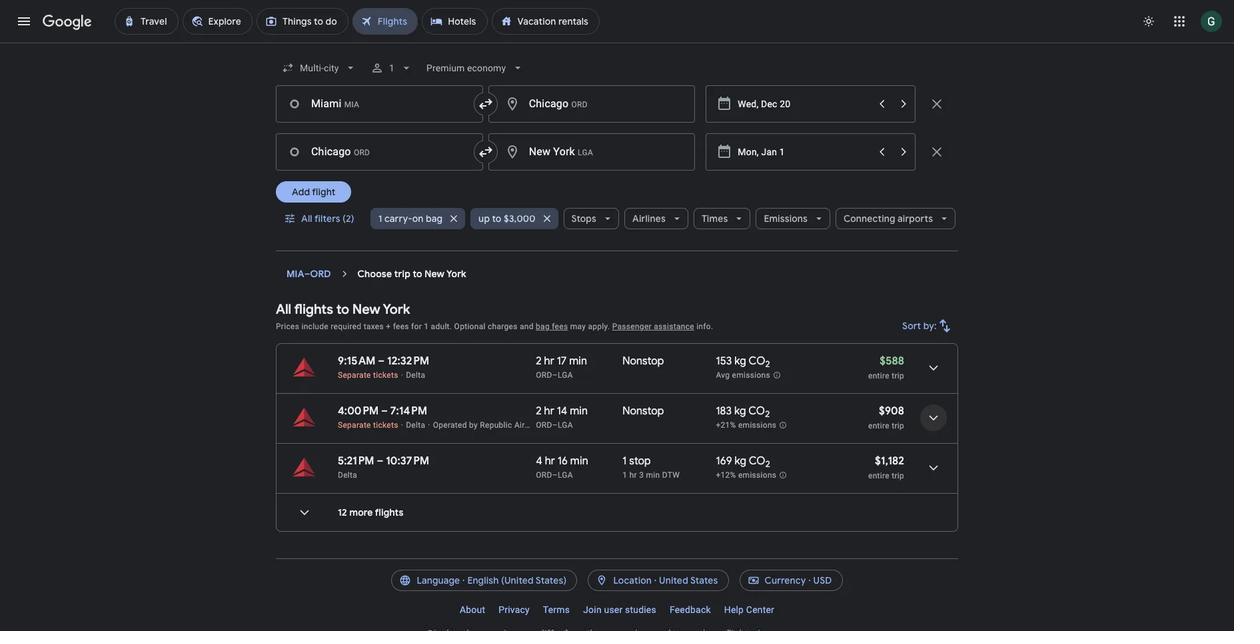Task type: describe. For each thing, give the bounding box(es) containing it.
ord right mia
[[310, 268, 331, 280]]

(united
[[501, 575, 534, 587]]

none search field containing add flight
[[276, 52, 959, 251]]

mia – ord
[[287, 268, 331, 280]]

2 for 2 hr 17 min
[[766, 359, 770, 370]]

min for 2 hr 17 min
[[569, 355, 587, 368]]

169
[[716, 455, 732, 468]]

york for choose trip to new york
[[447, 268, 467, 280]]

hr for 16
[[545, 455, 555, 468]]

$588 entire trip
[[869, 355, 905, 381]]

remove flight from miami to chicago on wed, dec 20 image
[[929, 96, 945, 112]]

by
[[469, 421, 478, 430]]

separate for 9:15 am
[[338, 371, 371, 380]]

prices include required taxes + fees for 1 adult. optional charges and bag fees may apply. passenger assistance
[[276, 322, 695, 331]]

kg for 153
[[735, 355, 747, 368]]

$908 entire trip
[[869, 405, 905, 431]]

up to $3,000 button
[[471, 203, 558, 235]]

$3,000
[[504, 213, 536, 225]]

588 US dollars text field
[[880, 355, 905, 368]]

carry-
[[385, 213, 413, 225]]

filters
[[315, 213, 340, 225]]

emissions for 153
[[732, 371, 771, 380]]

– inside 2 hr 14 min ord – lga
[[552, 421, 558, 430]]

shuttle
[[616, 421, 642, 430]]

+
[[386, 322, 391, 331]]

to for all flights to new york
[[336, 301, 349, 318]]

center
[[747, 605, 775, 615]]

(2)
[[343, 213, 354, 225]]

bag inside popup button
[[426, 213, 443, 225]]

york for all flights to new york
[[383, 301, 410, 318]]

charges
[[488, 322, 518, 331]]

$1,182 entire trip
[[869, 455, 905, 481]]

nonstop flight. element for 2 hr 14 min
[[623, 405, 664, 420]]

times
[[702, 213, 728, 225]]

trip for 169
[[892, 471, 905, 481]]

sort
[[903, 320, 922, 332]]

english (united states)
[[468, 575, 567, 587]]

153
[[716, 355, 732, 368]]

help center link
[[718, 599, 781, 621]]

stop
[[630, 455, 651, 468]]

currency
[[765, 575, 806, 587]]

tickets for 7:14 pm
[[373, 421, 398, 430]]

all for all filters (2)
[[301, 213, 313, 225]]

183
[[716, 405, 732, 418]]

– left 7:14 pm
[[381, 405, 388, 418]]

passenger assistance button
[[612, 322, 695, 331]]

kg for 169
[[735, 455, 747, 468]]

– inside the 5:21 pm – 10:37 pm delta
[[377, 455, 384, 468]]

1 for 1
[[390, 63, 395, 73]]

lga for 14
[[558, 421, 573, 430]]

4
[[536, 455, 543, 468]]

co for 153
[[749, 355, 766, 368]]

hr for 17
[[544, 355, 555, 368]]

14
[[557, 405, 568, 418]]

and
[[520, 322, 534, 331]]

0 vertical spatial flights
[[294, 301, 333, 318]]

sort by:
[[903, 320, 937, 332]]

total duration 2 hr 17 min. element
[[536, 355, 623, 370]]

emissions for 169
[[739, 471, 777, 480]]

times button
[[694, 203, 751, 235]]

5:21 pm – 10:37 pm delta
[[338, 455, 429, 480]]

min inside 1 stop 1 hr 3 min dtw
[[646, 471, 660, 480]]

choose
[[358, 268, 392, 280]]

kg for 183
[[735, 405, 746, 418]]

departure text field for remove flight from miami to chicago on wed, dec 20 "icon"
[[738, 86, 871, 122]]

swap origin and destination. image
[[478, 144, 494, 160]]

united states
[[659, 575, 718, 587]]

nonstop for 2 hr 17 min
[[623, 355, 664, 368]]

airways-
[[515, 421, 547, 430]]

to inside popup button
[[492, 213, 502, 225]]

Departure time: 9:15 AM. text field
[[338, 355, 376, 368]]

assistance
[[654, 322, 695, 331]]

12 more flights
[[338, 507, 404, 519]]

to for choose trip to new york
[[413, 268, 422, 280]]

studies
[[625, 605, 657, 615]]

add flight button
[[276, 181, 352, 203]]

leaves o'hare international airport at 5:21 pm on monday, january 1 and arrives at laguardia airport at 10:37 pm on monday, january 1. element
[[338, 455, 429, 468]]

language
[[417, 575, 460, 587]]

+12%
[[716, 471, 736, 480]]

location
[[614, 575, 652, 587]]

– inside 2 hr 17 min ord – lga
[[552, 371, 558, 380]]

join
[[583, 605, 602, 615]]

emissions button
[[756, 203, 831, 235]]

Arrival time: 7:14 PM. text field
[[391, 405, 427, 418]]

may
[[570, 322, 586, 331]]

trip for 153
[[892, 371, 905, 381]]

12 more flights image
[[289, 497, 321, 529]]

join user studies
[[583, 605, 657, 615]]

up to $3,000
[[479, 213, 536, 225]]

terms
[[543, 605, 570, 615]]

include
[[302, 322, 329, 331]]

emissions for 183
[[739, 421, 777, 430]]

states)
[[536, 575, 567, 587]]

total duration 4 hr 16 min. element
[[536, 455, 623, 470]]

183 kg co 2
[[716, 405, 770, 420]]

bag fees button
[[536, 322, 568, 331]]

privacy
[[499, 605, 530, 615]]

stops
[[572, 213, 597, 225]]

ord for 12:32 pm
[[536, 371, 552, 380]]

hr inside 1 stop 1 hr 3 min dtw
[[630, 471, 637, 480]]

4 hr 16 min ord – lga
[[536, 455, 588, 480]]

dtw
[[662, 471, 680, 480]]

separate tickets for 9:15 am
[[338, 371, 398, 380]]

required
[[331, 322, 362, 331]]

states
[[691, 575, 718, 587]]

mia
[[287, 268, 304, 280]]

all flights to new york main content
[[276, 262, 959, 543]]

1 for 1 carry-on bag
[[378, 213, 382, 225]]

+21% emissions
[[716, 421, 777, 430]]

feedback link
[[663, 599, 718, 621]]

flight details. leaves o'hare international airport at 5:21 pm on monday, january 1 and arrives at laguardia airport at 10:37 pm on monday, january 1. image
[[918, 452, 950, 484]]

flight details. leaves o'hare international airport at 4:00 pm on monday, january 1 and arrives at laguardia airport at 7:14 pm on monday, january 1. image
[[918, 402, 950, 434]]

+12% emissions
[[716, 471, 777, 480]]

– up all flights to new york
[[304, 268, 310, 280]]

all for all flights to new york
[[276, 301, 292, 318]]

9:15 am
[[338, 355, 376, 368]]

none text field inside search field
[[488, 85, 696, 123]]

all filters (2)
[[301, 213, 354, 225]]

connecting
[[844, 213, 896, 225]]

1 carry-on bag
[[378, 213, 443, 225]]

passenger
[[612, 322, 652, 331]]

up
[[479, 213, 490, 225]]

1 carry-on bag button
[[370, 203, 465, 235]]

4:00 pm – 7:14 pm
[[338, 405, 427, 418]]

2 for 2 hr 14 min
[[765, 409, 770, 420]]

apply.
[[588, 322, 610, 331]]

user
[[604, 605, 623, 615]]

help
[[724, 605, 744, 615]]

co for 183
[[749, 405, 765, 418]]



Task type: locate. For each thing, give the bounding box(es) containing it.
all
[[301, 213, 313, 225], [276, 301, 292, 318]]

nonstop flight. element
[[623, 355, 664, 370], [623, 405, 664, 420]]

add flight
[[292, 186, 336, 198]]

english
[[468, 575, 499, 587]]

trip down $908 on the right bottom
[[892, 421, 905, 431]]

17
[[557, 355, 567, 368]]

2 vertical spatial emissions
[[739, 471, 777, 480]]

main menu image
[[16, 13, 32, 29]]

2 vertical spatial entire
[[869, 471, 890, 481]]

separate tickets for 4:00 pm
[[338, 421, 398, 430]]

0 horizontal spatial flights
[[294, 301, 333, 318]]

0 horizontal spatial all
[[276, 301, 292, 318]]

2  image from the top
[[401, 421, 403, 430]]

1 vertical spatial nonstop
[[623, 405, 664, 418]]

delta inside the 5:21 pm – 10:37 pm delta
[[338, 471, 357, 480]]

delta for 7:14 pm
[[406, 421, 425, 430]]

ord up 4
[[536, 421, 552, 430]]

1 vertical spatial separate tickets
[[338, 421, 398, 430]]

kg up +12% emissions
[[735, 455, 747, 468]]

lga down 14
[[558, 421, 573, 430]]

Arrival time: 10:37 PM. text field
[[386, 455, 429, 468]]

all filters (2) button
[[276, 203, 365, 235]]

None text field
[[488, 85, 696, 123]]

1 vertical spatial entire
[[869, 421, 890, 431]]

0 vertical spatial york
[[447, 268, 467, 280]]

min right 16 at bottom
[[571, 455, 588, 468]]

trip down $1,182 text field
[[892, 471, 905, 481]]

hr left 14
[[544, 405, 555, 418]]

delta down arrival time: 7:14 pm. "text field"
[[406, 421, 425, 430]]

None text field
[[276, 85, 483, 123], [276, 133, 483, 171], [488, 133, 696, 171], [276, 85, 483, 123], [276, 133, 483, 171], [488, 133, 696, 171]]

0 horizontal spatial new
[[353, 301, 380, 318]]

terms link
[[537, 599, 577, 621]]

operated by republic airways-dl connection-dl shuttle
[[433, 421, 642, 430]]

1 vertical spatial to
[[413, 268, 422, 280]]

ord down the total duration 2 hr 17 min. element
[[536, 371, 552, 380]]

kg inside the 153 kg co 2
[[735, 355, 747, 368]]

flights up include
[[294, 301, 333, 318]]

separate tickets down departure time: 4:00 pm. text field
[[338, 421, 398, 430]]

min right 3
[[646, 471, 660, 480]]

dl left shuttle
[[604, 421, 614, 430]]

1 stop flight. element
[[623, 455, 651, 470]]

1 vertical spatial co
[[749, 405, 765, 418]]

separate down 9:15 am 'text field'
[[338, 371, 371, 380]]

0 vertical spatial kg
[[735, 355, 747, 368]]

 image down 12:32 pm text box on the left of the page
[[401, 371, 403, 380]]

0 vertical spatial delta
[[406, 371, 425, 380]]

trip inside $588 entire trip
[[892, 371, 905, 381]]

ord inside 2 hr 17 min ord – lga
[[536, 371, 552, 380]]

usd
[[814, 575, 832, 587]]

trip
[[395, 268, 411, 280], [892, 371, 905, 381], [892, 421, 905, 431], [892, 471, 905, 481]]

 image for 12:32 pm
[[401, 371, 403, 380]]

entire for $588
[[869, 371, 890, 381]]

lga down 17
[[558, 371, 573, 380]]

about link
[[453, 599, 492, 621]]

0 vertical spatial emissions
[[732, 371, 771, 380]]

1 vertical spatial flights
[[375, 507, 404, 519]]

2 nonstop flight. element from the top
[[623, 405, 664, 420]]

prices
[[276, 322, 299, 331]]

york up optional in the left bottom of the page
[[447, 268, 467, 280]]

1 dl from the left
[[547, 421, 556, 430]]

0 vertical spatial lga
[[558, 371, 573, 380]]

connection-
[[559, 421, 604, 430]]

0 vertical spatial separate tickets
[[338, 371, 398, 380]]

for
[[411, 322, 422, 331]]

kg inside 169 kg co 2
[[735, 455, 747, 468]]

2 horizontal spatial to
[[492, 213, 502, 225]]

to right up
[[492, 213, 502, 225]]

tickets for 12:32 pm
[[373, 371, 398, 380]]

2 inside 169 kg co 2
[[766, 459, 771, 470]]

kg
[[735, 355, 747, 368], [735, 405, 746, 418], [735, 455, 747, 468]]

fees left may
[[552, 322, 568, 331]]

hr inside 2 hr 14 min ord – lga
[[544, 405, 555, 418]]

0 horizontal spatial bag
[[426, 213, 443, 225]]

bag inside "all flights to new york" main content
[[536, 322, 550, 331]]

1 tickets from the top
[[373, 371, 398, 380]]

– down 14
[[552, 421, 558, 430]]

hr for 14
[[544, 405, 555, 418]]

entire down $908 on the right bottom
[[869, 421, 890, 431]]

–
[[304, 268, 310, 280], [378, 355, 385, 368], [552, 371, 558, 380], [381, 405, 388, 418], [552, 421, 558, 430], [377, 455, 384, 468], [552, 471, 558, 480]]

privacy link
[[492, 599, 537, 621]]

min for 4 hr 16 min
[[571, 455, 588, 468]]

1 vertical spatial departure text field
[[738, 134, 871, 170]]

flights
[[294, 301, 333, 318], [375, 507, 404, 519]]

ord for 10:37 pm
[[536, 471, 552, 480]]

new for flights
[[353, 301, 380, 318]]

entire for $1,182
[[869, 471, 890, 481]]

nonstop flight. element down passenger assistance button at the bottom
[[623, 355, 664, 370]]

about
[[460, 605, 485, 615]]

2 up 'operated by republic airways-dl connection-dl shuttle'
[[536, 405, 542, 418]]

adult.
[[431, 322, 452, 331]]

3 lga from the top
[[558, 471, 573, 480]]

help center
[[724, 605, 775, 615]]

1 vertical spatial bag
[[536, 322, 550, 331]]

1 vertical spatial emissions
[[739, 421, 777, 430]]

2 separate tickets from the top
[[338, 421, 398, 430]]

1 separate from the top
[[338, 371, 371, 380]]

1 horizontal spatial all
[[301, 213, 313, 225]]

tickets
[[373, 371, 398, 380], [373, 421, 398, 430]]

hr right 4
[[545, 455, 555, 468]]

0 vertical spatial new
[[425, 268, 445, 280]]

nonstop up shuttle
[[623, 405, 664, 418]]

avg emissions
[[716, 371, 771, 380]]

nonstop
[[623, 355, 664, 368], [623, 405, 664, 418]]

min up the 'connection-'
[[570, 405, 588, 418]]

0 vertical spatial separate
[[338, 371, 371, 380]]

None search field
[[276, 52, 959, 251]]

0 vertical spatial all
[[301, 213, 313, 225]]

1 for 1 stop 1 hr 3 min dtw
[[623, 455, 627, 468]]

1 horizontal spatial new
[[425, 268, 445, 280]]

5:21 pm
[[338, 455, 374, 468]]

lga inside 4 hr 16 min ord – lga
[[558, 471, 573, 480]]

trip inside $908 entire trip
[[892, 421, 905, 431]]

entire for $908
[[869, 421, 890, 431]]

2 inside 2 hr 17 min ord – lga
[[536, 355, 542, 368]]

1 horizontal spatial flights
[[375, 507, 404, 519]]

Departure time: 4:00 PM. text field
[[338, 405, 379, 418]]

$1,182
[[875, 455, 905, 468]]

1 fees from the left
[[393, 322, 409, 331]]

0 vertical spatial nonstop flight. element
[[623, 355, 664, 370]]

lga inside 2 hr 14 min ord – lga
[[558, 421, 573, 430]]

co for 169
[[749, 455, 766, 468]]

emissions down 183 kg co 2
[[739, 421, 777, 430]]

nonstop for 2 hr 14 min
[[623, 405, 664, 418]]

dl left the 'connection-'
[[547, 421, 556, 430]]

1182 US dollars text field
[[875, 455, 905, 468]]

hr left 17
[[544, 355, 555, 368]]

0 horizontal spatial dl
[[547, 421, 556, 430]]

to right choose at the top
[[413, 268, 422, 280]]

 image down 7:14 pm
[[401, 421, 403, 430]]

1 horizontal spatial york
[[447, 268, 467, 280]]

1 button
[[366, 52, 419, 84]]

3
[[639, 471, 644, 480]]

 image
[[401, 371, 403, 380], [401, 421, 403, 430]]

1 vertical spatial  image
[[401, 421, 403, 430]]

12
[[338, 507, 347, 519]]

hr left 3
[[630, 471, 637, 480]]

on
[[412, 213, 424, 225]]

2 departure text field from the top
[[738, 134, 871, 170]]

2 up avg emissions
[[766, 359, 770, 370]]

fees right +
[[393, 322, 409, 331]]

all flights to new york
[[276, 301, 410, 318]]

all left filters at the left top of the page
[[301, 213, 313, 225]]

fees
[[393, 322, 409, 331], [552, 322, 568, 331]]

1 nonstop flight. element from the top
[[623, 355, 664, 370]]

choose trip to new york
[[358, 268, 467, 280]]

united
[[659, 575, 689, 587]]

– right 5:21 pm
[[377, 455, 384, 468]]

airlines
[[633, 213, 666, 225]]

york up +
[[383, 301, 410, 318]]

trip down $588
[[892, 371, 905, 381]]

1 vertical spatial york
[[383, 301, 410, 318]]

2 up the +21% emissions
[[765, 409, 770, 420]]

flights right more on the bottom of the page
[[375, 507, 404, 519]]

2
[[536, 355, 542, 368], [766, 359, 770, 370], [536, 405, 542, 418], [765, 409, 770, 420], [766, 459, 771, 470]]

leaves o'hare international airport at 9:15 am on monday, january 1 and arrives at laguardia airport at 12:32 pm on monday, january 1. element
[[338, 355, 430, 368]]

3 entire from the top
[[869, 471, 890, 481]]

153 kg co 2
[[716, 355, 770, 370]]

kg up avg emissions
[[735, 355, 747, 368]]

Arrival time: 12:32 PM. text field
[[387, 355, 430, 368]]

trip for 183
[[892, 421, 905, 431]]

16
[[558, 455, 568, 468]]

co up +12% emissions
[[749, 455, 766, 468]]

change appearance image
[[1133, 5, 1165, 37]]

1 horizontal spatial dl
[[604, 421, 614, 430]]

1 vertical spatial all
[[276, 301, 292, 318]]

min for 2 hr 14 min
[[570, 405, 588, 418]]

– right 9:15 am on the left
[[378, 355, 385, 368]]

lga for 17
[[558, 371, 573, 380]]

departure text field for remove flight from chicago to new york on mon, jan 1 image
[[738, 134, 871, 170]]

2 fees from the left
[[552, 322, 568, 331]]

1 vertical spatial separate
[[338, 421, 371, 430]]

emissions down 169 kg co 2
[[739, 471, 777, 480]]

$588
[[880, 355, 905, 368]]

2 up +12% emissions
[[766, 459, 771, 470]]

hr inside 4 hr 16 min ord – lga
[[545, 455, 555, 468]]

co up avg emissions
[[749, 355, 766, 368]]

2 vertical spatial co
[[749, 455, 766, 468]]

169 kg co 2
[[716, 455, 771, 470]]

$908
[[879, 405, 905, 418]]

co inside the 153 kg co 2
[[749, 355, 766, 368]]

+21%
[[716, 421, 736, 430]]

kg inside 183 kg co 2
[[735, 405, 746, 418]]

operated
[[433, 421, 467, 430]]

0 vertical spatial tickets
[[373, 371, 398, 380]]

to up required
[[336, 301, 349, 318]]

trip right choose at the top
[[395, 268, 411, 280]]

2 hr 14 min ord – lga
[[536, 405, 588, 430]]

total duration 2 hr 14 min. element
[[536, 405, 623, 420]]

– down 17
[[552, 371, 558, 380]]

1 entire from the top
[[869, 371, 890, 381]]

delta down 12:32 pm text box on the left of the page
[[406, 371, 425, 380]]

delta down departure time: 5:21 pm. text field
[[338, 471, 357, 480]]

airlines button
[[625, 203, 689, 235]]

lga for 16
[[558, 471, 573, 480]]

10:37 pm
[[386, 455, 429, 468]]

1 horizontal spatial fees
[[552, 322, 568, 331]]

Departure time: 5:21 PM. text field
[[338, 455, 374, 468]]

leaves o'hare international airport at 4:00 pm on monday, january 1 and arrives at laguardia airport at 7:14 pm on monday, january 1. element
[[338, 405, 427, 418]]

1 nonstop from the top
[[623, 355, 664, 368]]

entire inside $1,182 entire trip
[[869, 471, 890, 481]]

new up taxes
[[353, 301, 380, 318]]

entire inside $588 entire trip
[[869, 371, 890, 381]]

1 vertical spatial new
[[353, 301, 380, 318]]

delta
[[406, 371, 425, 380], [406, 421, 425, 430], [338, 471, 357, 480]]

1 departure text field from the top
[[738, 86, 871, 122]]

co inside 183 kg co 2
[[749, 405, 765, 418]]

ord for 7:14 pm
[[536, 421, 552, 430]]

new up adult.
[[425, 268, 445, 280]]

– inside 4 hr 16 min ord – lga
[[552, 471, 558, 480]]

lga inside 2 hr 17 min ord – lga
[[558, 371, 573, 380]]

2 vertical spatial lga
[[558, 471, 573, 480]]

republic
[[480, 421, 512, 430]]

emissions
[[764, 213, 808, 225]]

0 vertical spatial nonstop
[[623, 355, 664, 368]]

all up 'prices'
[[276, 301, 292, 318]]

all inside button
[[301, 213, 313, 225]]

emissions down the 153 kg co 2
[[732, 371, 771, 380]]

separate down departure time: 4:00 pm. text field
[[338, 421, 371, 430]]

hr inside 2 hr 17 min ord – lga
[[544, 355, 555, 368]]

1 vertical spatial lga
[[558, 421, 573, 430]]

trip inside $1,182 entire trip
[[892, 471, 905, 481]]

1 horizontal spatial to
[[413, 268, 422, 280]]

avg
[[716, 371, 730, 380]]

bag right on
[[426, 213, 443, 225]]

nonstop flight. element up shuttle
[[623, 405, 664, 420]]

1 vertical spatial nonstop flight. element
[[623, 405, 664, 420]]

co
[[749, 355, 766, 368], [749, 405, 765, 418], [749, 455, 766, 468]]

1 co from the top
[[749, 355, 766, 368]]

1 separate tickets from the top
[[338, 371, 398, 380]]

bag right the and
[[536, 322, 550, 331]]

min inside 2 hr 17 min ord – lga
[[569, 355, 587, 368]]

separate tickets down 9:15 am on the left
[[338, 371, 398, 380]]

0 horizontal spatial fees
[[393, 322, 409, 331]]

1 stop 1 hr 3 min dtw
[[623, 455, 680, 480]]

2 inside the 153 kg co 2
[[766, 359, 770, 370]]

0 vertical spatial  image
[[401, 371, 403, 380]]

2 dl from the left
[[604, 421, 614, 430]]

connecting airports
[[844, 213, 933, 225]]

kg up the +21% emissions
[[735, 405, 746, 418]]

0 vertical spatial co
[[749, 355, 766, 368]]

1 vertical spatial kg
[[735, 405, 746, 418]]

0 vertical spatial to
[[492, 213, 502, 225]]

min right 17
[[569, 355, 587, 368]]

1  image from the top
[[401, 371, 403, 380]]

entire down $1,182 text field
[[869, 471, 890, 481]]

new for trip
[[425, 268, 445, 280]]

stops button
[[564, 203, 619, 235]]

flight details. leaves o'hare international airport at 9:15 am on monday, january 1 and arrives at laguardia airport at 12:32 pm on monday, january 1. image
[[918, 352, 950, 384]]

nonstop down passenger assistance button at the bottom
[[623, 355, 664, 368]]

taxes
[[364, 322, 384, 331]]

1 lga from the top
[[558, 371, 573, 380]]

0 vertical spatial bag
[[426, 213, 443, 225]]

– down 16 at bottom
[[552, 471, 558, 480]]

Departure text field
[[738, 86, 871, 122], [738, 134, 871, 170]]

connecting airports button
[[836, 203, 956, 235]]

min inside 4 hr 16 min ord – lga
[[571, 455, 588, 468]]

ord inside 4 hr 16 min ord – lga
[[536, 471, 552, 480]]

entire inside $908 entire trip
[[869, 421, 890, 431]]

tickets down 4:00 pm – 7:14 pm
[[373, 421, 398, 430]]

2 vertical spatial to
[[336, 301, 349, 318]]

2 entire from the top
[[869, 421, 890, 431]]

2 left 17
[[536, 355, 542, 368]]

separate tickets
[[338, 371, 398, 380], [338, 421, 398, 430]]

tickets down leaves o'hare international airport at 9:15 am on monday, january 1 and arrives at laguardia airport at 12:32 pm on monday, january 1. element
[[373, 371, 398, 380]]

1 vertical spatial delta
[[406, 421, 425, 430]]

ord down 4
[[536, 471, 552, 480]]

2 inside 2 hr 14 min ord – lga
[[536, 405, 542, 418]]

lga down 16 at bottom
[[558, 471, 573, 480]]

by:
[[924, 320, 937, 332]]

separate for 4:00 pm
[[338, 421, 371, 430]]

None field
[[276, 56, 363, 80], [422, 56, 530, 80], [276, 56, 363, 80], [422, 56, 530, 80]]

2 tickets from the top
[[373, 421, 398, 430]]

1 horizontal spatial bag
[[536, 322, 550, 331]]

2 separate from the top
[[338, 421, 371, 430]]

all inside main content
[[276, 301, 292, 318]]

0 horizontal spatial to
[[336, 301, 349, 318]]

0 vertical spatial departure text field
[[738, 86, 871, 122]]

york
[[447, 268, 467, 280], [383, 301, 410, 318]]

join user studies link
[[577, 599, 663, 621]]

2 vertical spatial delta
[[338, 471, 357, 480]]

nonstop flight. element for 2 hr 17 min
[[623, 355, 664, 370]]

1 vertical spatial tickets
[[373, 421, 398, 430]]

min inside 2 hr 14 min ord – lga
[[570, 405, 588, 418]]

0 horizontal spatial york
[[383, 301, 410, 318]]

2 for 4 hr 16 min
[[766, 459, 771, 470]]

2 vertical spatial kg
[[735, 455, 747, 468]]

908 US dollars text field
[[879, 405, 905, 418]]

entire down $588
[[869, 371, 890, 381]]

ord inside 2 hr 14 min ord – lga
[[536, 421, 552, 430]]

co inside 169 kg co 2
[[749, 455, 766, 468]]

remove flight from chicago to new york on mon, jan 1 image
[[929, 144, 945, 160]]

2 inside 183 kg co 2
[[765, 409, 770, 420]]

delta for 12:32 pm
[[406, 371, 425, 380]]

12:32 pm
[[387, 355, 430, 368]]

ord
[[310, 268, 331, 280], [536, 371, 552, 380], [536, 421, 552, 430], [536, 471, 552, 480]]

layover (1 of 1) is a 1 hr 3 min layover at detroit metropolitan wayne county airport in detroit. element
[[623, 470, 710, 481]]

co up the +21% emissions
[[749, 405, 765, 418]]

0 vertical spatial entire
[[869, 371, 890, 381]]

swap origin and destination. image
[[478, 96, 494, 112]]

flight
[[312, 186, 336, 198]]

2 lga from the top
[[558, 421, 573, 430]]

2 nonstop from the top
[[623, 405, 664, 418]]

separate
[[338, 371, 371, 380], [338, 421, 371, 430]]

2 co from the top
[[749, 405, 765, 418]]

3 co from the top
[[749, 455, 766, 468]]

9:15 am – 12:32 pm
[[338, 355, 430, 368]]

 image for 7:14 pm
[[401, 421, 403, 430]]

add
[[292, 186, 310, 198]]



Task type: vqa. For each thing, say whether or not it's contained in the screenshot.
Tue, Nov 28 Element
no



